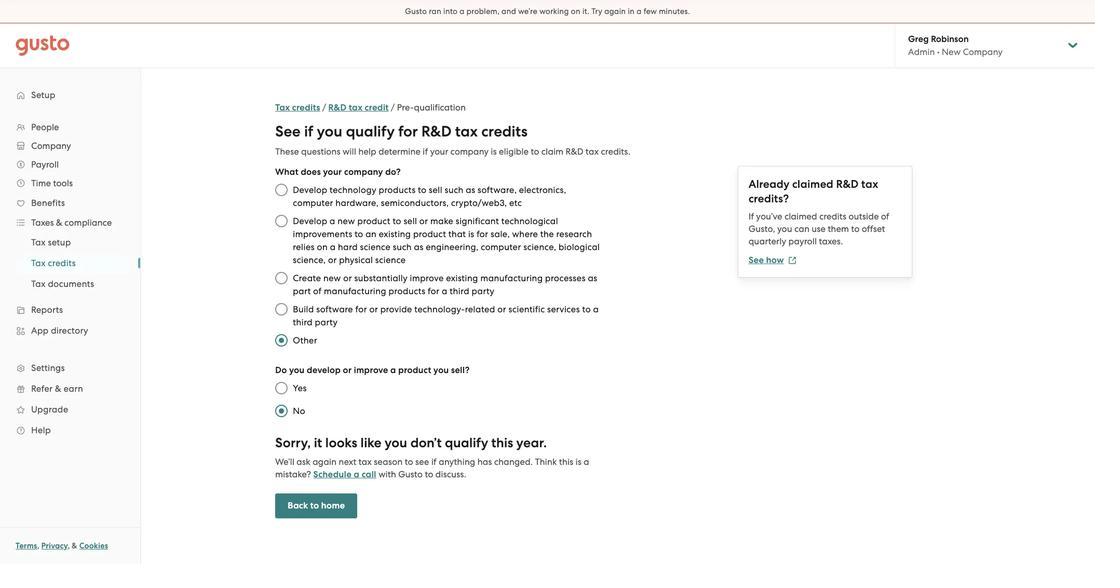 Task type: locate. For each thing, give the bounding box(es) containing it.
quarterly
[[749, 236, 787, 247]]

0 vertical spatial company
[[451, 147, 489, 157]]

1 horizontal spatial party
[[472, 286, 495, 297]]

2 horizontal spatial if
[[432, 457, 437, 468]]

1 vertical spatial computer
[[481, 242, 521, 253]]

credits?
[[749, 192, 789, 206]]

see up 'these'
[[275, 123, 301, 141]]

tax down tax setup at the top
[[31, 258, 46, 269]]

r&d up outside
[[837, 178, 859, 191]]

tax setup
[[31, 237, 71, 248]]

credits up them
[[820, 211, 847, 222]]

1 horizontal spatial ,
[[68, 542, 70, 551]]

1 list from the top
[[0, 118, 140, 441]]

develop for develop a new product to sell or make significant technological improvements to an existing product that is for sale, where the research relies on a hard science such as engineering, computer science, biological science, or physical science
[[293, 216, 328, 227]]

0 vertical spatial qualify
[[346, 123, 395, 141]]

manufacturing up software
[[324, 286, 387, 297]]

1 vertical spatial on
[[317, 242, 328, 253]]

0 vertical spatial company
[[964, 47, 1003, 57]]

0 vertical spatial new
[[338, 216, 355, 227]]

1 horizontal spatial /
[[391, 102, 395, 113]]

1 horizontal spatial computer
[[481, 242, 521, 253]]

0 vertical spatial science,
[[524, 242, 557, 253]]

1 develop from the top
[[293, 185, 328, 195]]

them
[[828, 224, 850, 234]]

0 horizontal spatial third
[[293, 317, 313, 328]]

tax up 'these'
[[275, 102, 290, 113]]

claimed up can
[[785, 211, 818, 222]]

ask
[[297, 457, 311, 468]]

for down significant
[[477, 229, 489, 240]]

existing
[[379, 229, 411, 240], [446, 273, 478, 284]]

semiconductors,
[[381, 198, 449, 208]]

1 vertical spatial gusto
[[399, 470, 423, 480]]

you inside if you've claimed credits outside of gusto, you can use them to offset quarterly payroll taxes.
[[778, 224, 793, 234]]

to right services on the bottom of page
[[583, 304, 591, 315]]

company up technology
[[344, 167, 383, 178]]

existing right an
[[379, 229, 411, 240]]

these questions will help determine if your company is eligible to claim r&d tax credits.
[[275, 147, 631, 157]]

tax left "credits."
[[586, 147, 599, 157]]

1 vertical spatial claimed
[[785, 211, 818, 222]]

improve inside create new or substantially improve existing manufacturing processes as part of manufacturing products for a third party
[[410, 273, 444, 284]]

payroll button
[[10, 155, 130, 174]]

0 horizontal spatial such
[[393, 242, 412, 253]]

science,
[[524, 242, 557, 253], [293, 255, 326, 266]]

to left see on the bottom left of page
[[405, 457, 413, 468]]

tax down taxes
[[31, 237, 46, 248]]

0 vertical spatial see
[[275, 123, 301, 141]]

develop up 'improvements'
[[293, 216, 328, 227]]

2 horizontal spatial as
[[588, 273, 598, 284]]

to inside we'll ask again next tax season to see if anything has changed. think this is a mistake?
[[405, 457, 413, 468]]

1 horizontal spatial again
[[605, 7, 626, 16]]

1 vertical spatial party
[[315, 317, 338, 328]]

tax inside tax setup link
[[31, 237, 46, 248]]

/ left r&d tax credit link
[[322, 102, 326, 113]]

company inside the greg robinson admin • new company
[[964, 47, 1003, 57]]

for up technology-
[[428, 286, 440, 297]]

earn
[[64, 384, 83, 394]]

such
[[445, 185, 464, 195], [393, 242, 412, 253]]

tax for tax credits / r&d tax credit / pre-qualification
[[275, 102, 290, 113]]

1 horizontal spatial is
[[491, 147, 497, 157]]

company right the new
[[964, 47, 1003, 57]]

existing inside develop a new product to sell or make significant technological improvements to an existing product that is for sale, where the research relies on a hard science such as engineering, computer science, biological science, or physical science
[[379, 229, 411, 240]]

into
[[444, 7, 458, 16]]

problem,
[[467, 7, 500, 16]]

1 vertical spatial existing
[[446, 273, 478, 284]]

company
[[964, 47, 1003, 57], [31, 141, 71, 151]]

hard
[[338, 242, 358, 253]]

tax
[[275, 102, 290, 113], [31, 237, 46, 248], [31, 258, 46, 269], [31, 279, 46, 289]]

1 horizontal spatial company
[[964, 47, 1003, 57]]

crypto/web3,
[[451, 198, 507, 208]]

Create new or substantially improve existing manufacturing processes as part of manufacturing products for a third party radio
[[270, 267, 293, 290]]

0 vertical spatial products
[[379, 185, 416, 195]]

sell down semiconductors,
[[404, 216, 417, 227]]

party down software
[[315, 317, 338, 328]]

company down people
[[31, 141, 71, 151]]

2 vertical spatial if
[[432, 457, 437, 468]]

0 horizontal spatial ,
[[37, 542, 39, 551]]

science down an
[[360, 242, 391, 253]]

Develop technology products to sell such as software, electronics, computer hardware, semiconductors, crypto/web3, etc radio
[[270, 179, 293, 202]]

1 vertical spatial is
[[469, 229, 475, 240]]

0 vertical spatial improve
[[410, 273, 444, 284]]

or right related at the left
[[498, 304, 507, 315]]

greg
[[909, 34, 929, 45]]

0 vertical spatial develop
[[293, 185, 328, 195]]

credits up eligible
[[482, 123, 528, 141]]

1 horizontal spatial tax credits link
[[275, 102, 320, 113]]

1 / from the left
[[322, 102, 326, 113]]

Develop a new product to sell or make significant technological improvements to an existing product that is for sale, where the research relies on a hard science such as engineering, computer science, biological science, or physical science radio
[[270, 210, 293, 233]]

1 vertical spatial company
[[31, 141, 71, 151]]

party inside build software for or provide technology-related or scientific services to a third party
[[315, 317, 338, 328]]

2 vertical spatial is
[[576, 457, 582, 468]]

/
[[322, 102, 326, 113], [391, 102, 395, 113]]

electronics,
[[519, 185, 567, 195]]

0 vertical spatial as
[[466, 185, 476, 195]]

third down build
[[293, 317, 313, 328]]

technology
[[330, 185, 377, 195]]

this
[[492, 435, 514, 452], [559, 457, 574, 468]]

services
[[548, 304, 580, 315]]

1 horizontal spatial on
[[571, 7, 581, 16]]

improve for or
[[354, 365, 388, 376]]

1 vertical spatial such
[[393, 242, 412, 253]]

terms
[[16, 542, 37, 551]]

1 vertical spatial &
[[55, 384, 61, 394]]

or
[[420, 216, 428, 227], [328, 255, 337, 266], [343, 273, 352, 284], [370, 304, 378, 315], [498, 304, 507, 315], [343, 365, 352, 376]]

questions
[[301, 147, 341, 157]]

1 vertical spatial this
[[559, 457, 574, 468]]

0 horizontal spatial company
[[344, 167, 383, 178]]

to inside schedule a call with gusto to discuss.
[[425, 470, 434, 480]]

these
[[275, 147, 299, 157]]

0 vertical spatial such
[[445, 185, 464, 195]]

you left sell?
[[434, 365, 449, 376]]

third up technology-
[[450, 286, 470, 297]]

tax
[[349, 102, 363, 113], [455, 123, 478, 141], [586, 147, 599, 157], [862, 178, 879, 191], [359, 457, 372, 468]]

0 vertical spatial tax credits link
[[275, 102, 320, 113]]

substantially
[[354, 273, 408, 284]]

reports link
[[10, 301, 130, 320]]

1 horizontal spatial qualify
[[445, 435, 489, 452]]

0 horizontal spatial manufacturing
[[324, 286, 387, 297]]

is
[[491, 147, 497, 157], [469, 229, 475, 240], [576, 457, 582, 468]]

r&d left credit
[[329, 102, 347, 113]]

1 vertical spatial as
[[414, 242, 424, 253]]

as up crypto/web3,
[[466, 185, 476, 195]]

improve up technology-
[[410, 273, 444, 284]]

0 horizontal spatial computer
[[293, 198, 333, 208]]

part
[[293, 286, 311, 297]]

to left claim
[[531, 147, 540, 157]]

existing down engineering,
[[446, 273, 478, 284]]

gusto down see on the bottom left of page
[[399, 470, 423, 480]]

see if you qualify for r&d tax credits
[[275, 123, 528, 141]]

1 vertical spatial science,
[[293, 255, 326, 266]]

0 vertical spatial &
[[56, 218, 62, 228]]

& for earn
[[55, 384, 61, 394]]

1 vertical spatial tax credits link
[[19, 254, 130, 273]]

sorry, it looks like you don't qualify this year.
[[275, 435, 547, 452]]

credits.
[[601, 147, 631, 157]]

new inside create new or substantially improve existing manufacturing processes as part of manufacturing products for a third party
[[324, 273, 341, 284]]

1 horizontal spatial such
[[445, 185, 464, 195]]

science up substantially on the left
[[375, 255, 406, 266]]

0 vertical spatial party
[[472, 286, 495, 297]]

admin
[[909, 47, 936, 57]]

you left can
[[778, 224, 793, 234]]

benefits
[[31, 198, 65, 208]]

improvements
[[293, 229, 353, 240]]

credits up tax documents at left
[[48, 258, 76, 269]]

ran
[[429, 7, 442, 16]]

0 vertical spatial product
[[358, 216, 391, 227]]

2 / from the left
[[391, 102, 395, 113]]

0 horizontal spatial sell
[[404, 216, 417, 227]]

0 horizontal spatial /
[[322, 102, 326, 113]]

products up provide
[[389, 286, 426, 297]]

upgrade link
[[10, 401, 130, 419]]

/ left pre-
[[391, 102, 395, 113]]

0 horizontal spatial party
[[315, 317, 338, 328]]

science, down relies
[[293, 255, 326, 266]]

tax credits link up tax documents link
[[19, 254, 130, 273]]

this right think
[[559, 457, 574, 468]]

as right processes
[[588, 273, 598, 284]]

0 vertical spatial if
[[304, 123, 314, 141]]

is right that
[[469, 229, 475, 240]]

credits inside if you've claimed credits outside of gusto, you can use them to offset quarterly payroll taxes.
[[820, 211, 847, 222]]

qualify up help
[[346, 123, 395, 141]]

for
[[399, 123, 418, 141], [477, 229, 489, 240], [428, 286, 440, 297], [356, 304, 367, 315]]

on left it.
[[571, 7, 581, 16]]

0 horizontal spatial again
[[313, 457, 337, 468]]

if right determine
[[423, 147, 428, 157]]

privacy link
[[41, 542, 68, 551]]

0 vertical spatial this
[[492, 435, 514, 452]]

1 vertical spatial manufacturing
[[324, 286, 387, 297]]

such up crypto/web3,
[[445, 185, 464, 195]]

tax for tax credits
[[31, 258, 46, 269]]

1 horizontal spatial sell
[[429, 185, 443, 195]]

tax inside we'll ask again next tax season to see if anything has changed. think this is a mistake?
[[359, 457, 372, 468]]

products inside create new or substantially improve existing manufacturing processes as part of manufacturing products for a third party
[[389, 286, 426, 297]]

0 horizontal spatial science,
[[293, 255, 326, 266]]

list
[[0, 118, 140, 441], [0, 232, 140, 295]]

2 horizontal spatial is
[[576, 457, 582, 468]]

1 horizontal spatial your
[[430, 147, 449, 157]]

cookies
[[79, 542, 108, 551]]

of right part
[[313, 286, 322, 297]]

develop inside develop technology products to sell such as software, electronics, computer hardware, semiconductors, crypto/web3, etc
[[293, 185, 328, 195]]

as
[[466, 185, 476, 195], [414, 242, 424, 253], [588, 273, 598, 284]]

1 horizontal spatial existing
[[446, 273, 478, 284]]

to right back
[[310, 501, 319, 512]]

it.
[[583, 7, 590, 16]]

think
[[535, 457, 557, 468]]

app directory
[[31, 326, 88, 336]]

of inside if you've claimed credits outside of gusto, you can use them to offset quarterly payroll taxes.
[[882, 211, 890, 222]]

improve right develop
[[354, 365, 388, 376]]

minutes.
[[659, 7, 691, 16]]

claimed
[[793, 178, 834, 191], [785, 211, 818, 222]]

or down physical
[[343, 273, 352, 284]]

company button
[[10, 137, 130, 155]]

tax inside tax documents link
[[31, 279, 46, 289]]

& for compliance
[[56, 218, 62, 228]]

where
[[512, 229, 538, 240]]

1 horizontal spatial improve
[[410, 273, 444, 284]]

as inside create new or substantially improve existing manufacturing processes as part of manufacturing products for a third party
[[588, 273, 598, 284]]

1 vertical spatial develop
[[293, 216, 328, 227]]

claimed right already on the right top
[[793, 178, 834, 191]]

taxes & compliance
[[31, 218, 112, 228]]

if right see on the bottom left of page
[[432, 457, 437, 468]]

see left how
[[749, 255, 764, 266]]

app directory link
[[10, 322, 130, 340]]

again up schedule
[[313, 457, 337, 468]]

on down 'improvements'
[[317, 242, 328, 253]]

qualification
[[414, 102, 466, 113]]

gusto
[[405, 7, 427, 16], [399, 470, 423, 480]]

2 list from the top
[[0, 232, 140, 295]]

1 horizontal spatial manufacturing
[[481, 273, 543, 284]]

0 horizontal spatial of
[[313, 286, 322, 297]]

other
[[293, 336, 317, 346]]

, left cookies
[[68, 542, 70, 551]]

, left privacy link
[[37, 542, 39, 551]]

computer inside develop a new product to sell or make significant technological improvements to an existing product that is for sale, where the research relies on a hard science such as engineering, computer science, biological science, or physical science
[[481, 242, 521, 253]]

0 horizontal spatial your
[[323, 167, 342, 178]]

tax credits link
[[275, 102, 320, 113], [19, 254, 130, 273]]

is right think
[[576, 457, 582, 468]]

develop down does
[[293, 185, 328, 195]]

0 horizontal spatial on
[[317, 242, 328, 253]]

& inside dropdown button
[[56, 218, 62, 228]]

tax up the these questions will help determine if your company is eligible to claim r&d tax credits.
[[455, 123, 478, 141]]

product up an
[[358, 216, 391, 227]]

your right determine
[[430, 147, 449, 157]]

& right taxes
[[56, 218, 62, 228]]

sell up semiconductors,
[[429, 185, 443, 195]]

1 vertical spatial products
[[389, 286, 426, 297]]

party
[[472, 286, 495, 297], [315, 317, 338, 328]]

qualify
[[346, 123, 395, 141], [445, 435, 489, 452]]

provide
[[381, 304, 412, 315]]

to up semiconductors,
[[418, 185, 427, 195]]

computer
[[293, 198, 333, 208], [481, 242, 521, 253]]

such up substantially on the left
[[393, 242, 412, 253]]

computer down does
[[293, 198, 333, 208]]

1 vertical spatial science
[[375, 255, 406, 266]]

1 vertical spatial sell
[[404, 216, 417, 227]]

new right the create
[[324, 273, 341, 284]]

for right software
[[356, 304, 367, 315]]

develop for develop technology products to sell such as software, electronics, computer hardware, semiconductors, crypto/web3, etc
[[293, 185, 328, 195]]

or left make
[[420, 216, 428, 227]]

2 vertical spatial as
[[588, 273, 598, 284]]

refer & earn
[[31, 384, 83, 394]]

third
[[450, 286, 470, 297], [293, 317, 313, 328]]

tax up call
[[359, 457, 372, 468]]

0 vertical spatial computer
[[293, 198, 333, 208]]

2 develop from the top
[[293, 216, 328, 227]]

such inside develop a new product to sell or make significant technological improvements to an existing product that is for sale, where the research relies on a hard science such as engineering, computer science, biological science, or physical science
[[393, 242, 412, 253]]

0 horizontal spatial company
[[31, 141, 71, 151]]

anything
[[439, 457, 476, 468]]

1 vertical spatial again
[[313, 457, 337, 468]]

products inside develop technology products to sell such as software, electronics, computer hardware, semiconductors, crypto/web3, etc
[[379, 185, 416, 195]]

qualify up anything
[[445, 435, 489, 452]]

computer down sale,
[[481, 242, 521, 253]]

new down hardware,
[[338, 216, 355, 227]]

if up questions
[[304, 123, 314, 141]]

do you develop or improve a product you sell?
[[275, 365, 470, 376]]

software
[[316, 304, 353, 315]]

1 vertical spatial improve
[[354, 365, 388, 376]]

1 vertical spatial of
[[313, 286, 322, 297]]

1 horizontal spatial see
[[749, 255, 764, 266]]

0 vertical spatial on
[[571, 7, 581, 16]]

& left cookies
[[72, 542, 77, 551]]

1 horizontal spatial if
[[423, 147, 428, 157]]

biological
[[559, 242, 600, 253]]

0 vertical spatial sell
[[429, 185, 443, 195]]

tax down "tax credits"
[[31, 279, 46, 289]]

research
[[557, 229, 592, 240]]

0 horizontal spatial improve
[[354, 365, 388, 376]]

you up questions
[[317, 123, 343, 141]]

time
[[31, 178, 51, 189]]

tax up outside
[[862, 178, 879, 191]]

we'll
[[275, 457, 295, 468]]

a inside we'll ask again next tax season to see if anything has changed. think this is a mistake?
[[584, 457, 590, 468]]

product left sell?
[[399, 365, 432, 376]]

1 vertical spatial if
[[423, 147, 428, 157]]

that
[[449, 229, 466, 240]]

products down do?
[[379, 185, 416, 195]]

gusto left ran
[[405, 7, 427, 16]]

1 horizontal spatial this
[[559, 457, 574, 468]]

tax left credit
[[349, 102, 363, 113]]

as left engineering,
[[414, 242, 424, 253]]

of up the offset
[[882, 211, 890, 222]]

party up related at the left
[[472, 286, 495, 297]]

0 horizontal spatial tax credits link
[[19, 254, 130, 273]]

r&d down qualification
[[422, 123, 452, 141]]

list containing people
[[0, 118, 140, 441]]

this up changed.
[[492, 435, 514, 452]]

for inside create new or substantially improve existing manufacturing processes as part of manufacturing products for a third party
[[428, 286, 440, 297]]

& left earn
[[55, 384, 61, 394]]

1 vertical spatial new
[[324, 273, 341, 284]]

develop inside develop a new product to sell or make significant technological improvements to an existing product that is for sale, where the research relies on a hard science such as engineering, computer science, biological science, or physical science
[[293, 216, 328, 227]]



Task type: describe. For each thing, give the bounding box(es) containing it.
to inside build software for or provide technology-related or scientific services to a third party
[[583, 304, 591, 315]]

will
[[343, 147, 356, 157]]

party inside create new or substantially improve existing manufacturing processes as part of manufacturing products for a third party
[[472, 286, 495, 297]]

is inside develop a new product to sell or make significant technological improvements to an existing product that is for sale, where the research relies on a hard science such as engineering, computer science, biological science, or physical science
[[469, 229, 475, 240]]

tax inside "already claimed r&d tax credits?"
[[862, 178, 879, 191]]

0 vertical spatial is
[[491, 147, 497, 157]]

0 horizontal spatial this
[[492, 435, 514, 452]]

directory
[[51, 326, 88, 336]]

documents
[[48, 279, 94, 289]]

on inside develop a new product to sell or make significant technological improvements to an existing product that is for sale, where the research relies on a hard science such as engineering, computer science, biological science, or physical science
[[317, 242, 328, 253]]

1 vertical spatial product
[[413, 229, 446, 240]]

settings link
[[10, 359, 130, 378]]

don't
[[411, 435, 442, 452]]

1 horizontal spatial science,
[[524, 242, 557, 253]]

see
[[416, 457, 429, 468]]

we're
[[518, 7, 538, 16]]

you up season
[[385, 435, 408, 452]]

discuss.
[[436, 470, 467, 480]]

to inside if you've claimed credits outside of gusto, you can use them to offset quarterly payroll taxes.
[[852, 224, 860, 234]]

such inside develop technology products to sell such as software, electronics, computer hardware, semiconductors, crypto/web3, etc
[[445, 185, 464, 195]]

tax setup link
[[19, 233, 130, 252]]

try
[[592, 7, 603, 16]]

refer & earn link
[[10, 380, 130, 399]]

credits inside 'gusto navigation' element
[[48, 258, 76, 269]]

settings
[[31, 363, 65, 374]]

yes
[[293, 383, 307, 394]]

mistake?
[[275, 470, 311, 480]]

r&d tax credit link
[[329, 102, 389, 113]]

gusto inside schedule a call with gusto to discuss.
[[399, 470, 423, 480]]

third inside build software for or provide technology-related or scientific services to a third party
[[293, 317, 313, 328]]

1 vertical spatial company
[[344, 167, 383, 178]]

significant
[[456, 216, 499, 227]]

or inside create new or substantially improve existing manufacturing processes as part of manufacturing products for a third party
[[343, 273, 352, 284]]

already
[[749, 178, 790, 191]]

for inside build software for or provide technology-related or scientific services to a third party
[[356, 304, 367, 315]]

or left provide
[[370, 304, 378, 315]]

tools
[[53, 178, 73, 189]]

make
[[431, 216, 454, 227]]

computer inside develop technology products to sell such as software, electronics, computer hardware, semiconductors, crypto/web3, etc
[[293, 198, 333, 208]]

for inside develop a new product to sell or make significant technological improvements to an existing product that is for sale, where the research relies on a hard science such as engineering, computer science, biological science, or physical science
[[477, 229, 489, 240]]

0 vertical spatial gusto
[[405, 7, 427, 16]]

year.
[[517, 435, 547, 452]]

as inside develop technology products to sell such as software, electronics, computer hardware, semiconductors, crypto/web3, etc
[[466, 185, 476, 195]]

No radio
[[270, 400, 293, 423]]

tax for tax documents
[[31, 279, 46, 289]]

this inside we'll ask again next tax season to see if anything has changed. think this is a mistake?
[[559, 457, 574, 468]]

sell?
[[451, 365, 470, 376]]

home image
[[16, 35, 70, 56]]

0 vertical spatial your
[[430, 147, 449, 157]]

0 vertical spatial manufacturing
[[481, 273, 543, 284]]

improve for substantially
[[410, 273, 444, 284]]

relies
[[293, 242, 315, 253]]

to inside back to home button
[[310, 501, 319, 512]]

to down semiconductors,
[[393, 216, 402, 227]]

if inside we'll ask again next tax season to see if anything has changed. think this is a mistake?
[[432, 457, 437, 468]]

taxes & compliance button
[[10, 214, 130, 232]]

tax for tax setup
[[31, 237, 46, 248]]

create
[[293, 273, 321, 284]]

scientific
[[509, 304, 545, 315]]

like
[[361, 435, 382, 452]]

a inside build software for or provide technology-related or scientific services to a third party
[[594, 304, 599, 315]]

tax documents
[[31, 279, 94, 289]]

related
[[465, 304, 496, 315]]

and
[[502, 7, 516, 16]]

new inside develop a new product to sell or make significant technological improvements to an existing product that is for sale, where the research relies on a hard science such as engineering, computer science, biological science, or physical science
[[338, 216, 355, 227]]

help
[[359, 147, 377, 157]]

new
[[942, 47, 961, 57]]

claimed inside if you've claimed credits outside of gusto, you can use them to offset quarterly payroll taxes.
[[785, 211, 818, 222]]

or right develop
[[343, 365, 352, 376]]

software,
[[478, 185, 517, 195]]

1 , from the left
[[37, 542, 39, 551]]

physical
[[339, 255, 373, 266]]

in
[[628, 7, 635, 16]]

schedule a call with gusto to discuss.
[[313, 470, 467, 481]]

if you've claimed credits outside of gusto, you can use them to offset quarterly payroll taxes.
[[749, 211, 890, 247]]

Yes radio
[[270, 377, 293, 400]]

refer
[[31, 384, 53, 394]]

gusto navigation element
[[0, 68, 140, 458]]

terms link
[[16, 542, 37, 551]]

2 vertical spatial product
[[399, 365, 432, 376]]

r&d inside "already claimed r&d tax credits?"
[[837, 178, 859, 191]]

to left an
[[355, 229, 363, 240]]

a inside create new or substantially improve existing manufacturing processes as part of manufacturing products for a third party
[[442, 286, 448, 297]]

the
[[541, 229, 554, 240]]

1 vertical spatial your
[[323, 167, 342, 178]]

outside
[[849, 211, 879, 222]]

credits up questions
[[292, 102, 320, 113]]

claimed inside "already claimed r&d tax credits?"
[[793, 178, 834, 191]]

create new or substantially improve existing manufacturing processes as part of manufacturing products for a third party
[[293, 273, 598, 297]]

engineering,
[[426, 242, 479, 253]]

third inside create new or substantially improve existing manufacturing processes as part of manufacturing products for a third party
[[450, 286, 470, 297]]

gusto ran into a problem, and we're working on it. try again in a few minutes.
[[405, 7, 691, 16]]

changed.
[[494, 457, 533, 468]]

1 horizontal spatial company
[[451, 147, 489, 157]]

2 , from the left
[[68, 542, 70, 551]]

sell inside develop a new product to sell or make significant technological improvements to an existing product that is for sale, where the research relies on a hard science such as engineering, computer science, biological science, or physical science
[[404, 216, 417, 227]]

payroll
[[31, 160, 59, 170]]

pre-
[[397, 102, 414, 113]]

eligible
[[499, 147, 529, 157]]

company inside dropdown button
[[31, 141, 71, 151]]

time tools button
[[10, 174, 130, 193]]

setup
[[31, 90, 55, 100]]

few
[[644, 7, 657, 16]]

of inside create new or substantially improve existing manufacturing processes as part of manufacturing products for a third party
[[313, 286, 322, 297]]

0 vertical spatial again
[[605, 7, 626, 16]]

compliance
[[64, 218, 112, 228]]

it
[[314, 435, 322, 452]]

Build software for or provide technology-related or scientific services to a third party radio
[[270, 298, 293, 321]]

back
[[288, 501, 308, 512]]

to inside develop technology products to sell such as software, electronics, computer hardware, semiconductors, crypto/web3, etc
[[418, 185, 427, 195]]

back to home button
[[275, 494, 358, 519]]

r&d right claim
[[566, 147, 584, 157]]

payroll
[[789, 236, 817, 247]]

list containing tax setup
[[0, 232, 140, 295]]

technology-
[[415, 304, 465, 315]]

again inside we'll ask again next tax season to see if anything has changed. think this is a mistake?
[[313, 457, 337, 468]]

with
[[379, 470, 396, 480]]

an
[[366, 229, 377, 240]]

Other radio
[[270, 329, 293, 352]]

0 vertical spatial science
[[360, 242, 391, 253]]

has
[[478, 457, 492, 468]]

2 vertical spatial &
[[72, 542, 77, 551]]

sorry,
[[275, 435, 311, 452]]

existing inside create new or substantially improve existing manufacturing processes as part of manufacturing products for a third party
[[446, 273, 478, 284]]

develop technology products to sell such as software, electronics, computer hardware, semiconductors, crypto/web3, etc
[[293, 185, 567, 208]]

you right do
[[289, 365, 305, 376]]

0 horizontal spatial qualify
[[346, 123, 395, 141]]

credit
[[365, 102, 389, 113]]

for up determine
[[399, 123, 418, 141]]

what does your company do?
[[275, 167, 401, 178]]

develop
[[307, 365, 341, 376]]

see for see if you qualify for r&d tax credits
[[275, 123, 301, 141]]

see for see how
[[749, 255, 764, 266]]

as inside develop a new product to sell or make significant technological improvements to an existing product that is for sale, where the research relies on a hard science such as engineering, computer science, biological science, or physical science
[[414, 242, 424, 253]]

or left physical
[[328, 255, 337, 266]]

sell inside develop technology products to sell such as software, electronics, computer hardware, semiconductors, crypto/web3, etc
[[429, 185, 443, 195]]

greg robinson admin • new company
[[909, 34, 1003, 57]]

people
[[31, 122, 59, 132]]

see how link
[[749, 255, 797, 266]]

cookies button
[[79, 540, 108, 553]]

working
[[540, 7, 569, 16]]

we'll ask again next tax season to see if anything has changed. think this is a mistake?
[[275, 457, 590, 480]]

•
[[938, 47, 940, 57]]

develop a new product to sell or make significant technological improvements to an existing product that is for sale, where the research relies on a hard science such as engineering, computer science, biological science, or physical science
[[293, 216, 600, 266]]

offset
[[862, 224, 886, 234]]

people button
[[10, 118, 130, 137]]

schedule
[[313, 470, 352, 481]]

home
[[321, 501, 345, 512]]

season
[[374, 457, 403, 468]]

next
[[339, 457, 357, 468]]

setup
[[48, 237, 71, 248]]

help link
[[10, 421, 130, 440]]

1 vertical spatial qualify
[[445, 435, 489, 452]]

is inside we'll ask again next tax season to see if anything has changed. think this is a mistake?
[[576, 457, 582, 468]]



Task type: vqa. For each thing, say whether or not it's contained in the screenshot.
plans for with
no



